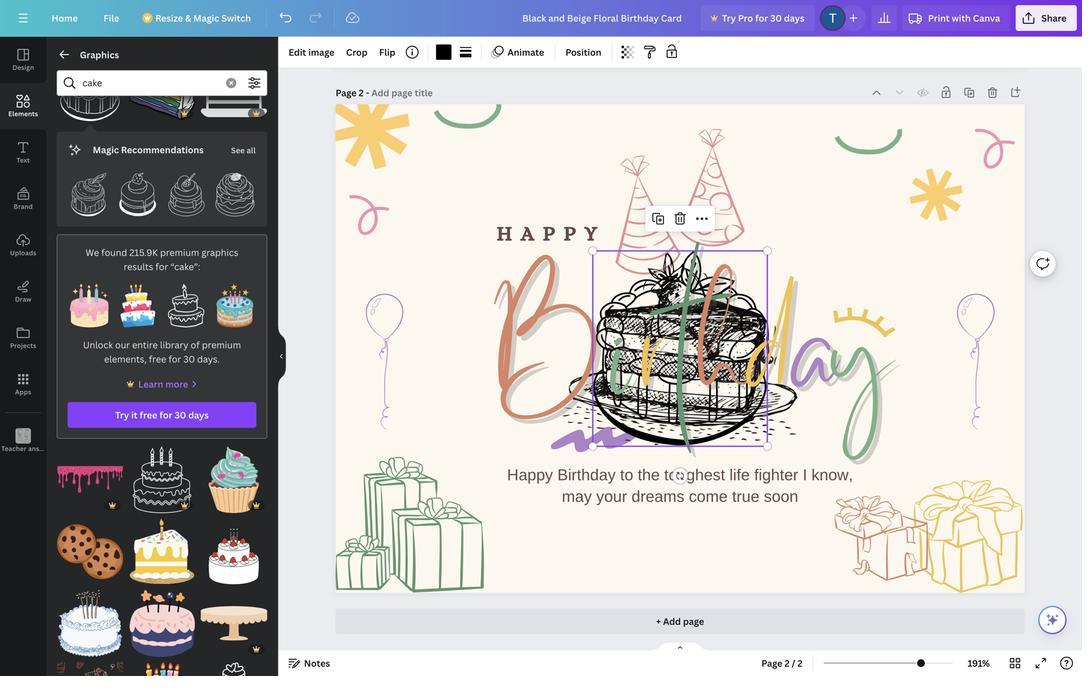 Task type: locate. For each thing, give the bounding box(es) containing it.
for down library
[[169, 353, 181, 365]]

"cake":
[[171, 261, 200, 273]]

try left it
[[115, 409, 129, 421]]

1 horizontal spatial 2
[[785, 658, 790, 670]]

isolated cake stand image
[[201, 591, 267, 658]]

magic right &
[[193, 12, 219, 24]]

+
[[657, 616, 661, 628]]

days down more
[[188, 409, 209, 421]]

premium up days.
[[202, 339, 241, 351]]

+ add page
[[657, 616, 705, 628]]

1 vertical spatial days
[[188, 409, 209, 421]]

for down learn more
[[160, 409, 172, 421]]

premium up "cake":
[[160, 247, 199, 259]]

the
[[638, 466, 660, 484]]

our
[[115, 339, 130, 351]]

1 vertical spatial try
[[115, 409, 129, 421]]

elements
[[8, 110, 38, 118]]

more
[[165, 378, 188, 390]]

2
[[359, 87, 364, 99], [785, 658, 790, 670], [798, 658, 803, 670]]

Design title text field
[[512, 5, 696, 31]]

try for try pro for 30 days
[[722, 12, 736, 24]]

free
[[149, 353, 166, 365], [140, 409, 157, 421]]

for right pro at the right of page
[[756, 12, 769, 24]]

birthday cake image up the unlock
[[68, 284, 111, 328]]

1 horizontal spatial days
[[784, 12, 805, 24]]

free right it
[[140, 409, 157, 421]]

resize
[[155, 12, 183, 24]]

canva assistant image
[[1045, 613, 1061, 628]]

brand
[[14, 202, 33, 211]]

fighter
[[755, 466, 799, 484]]

main menu bar
[[0, 0, 1083, 37]]

Page title text field
[[372, 86, 434, 99]]

1 horizontal spatial page
[[762, 658, 783, 670]]

try inside try pro for 30 days button
[[722, 12, 736, 24]]

2 left -
[[359, 87, 364, 99]]

1 birthday cake image from the left
[[68, 284, 111, 328]]

happy
[[508, 466, 553, 484]]

position
[[566, 46, 602, 58]]

i
[[613, 232, 638, 475]]

file
[[104, 12, 119, 24]]

0 vertical spatial free
[[149, 353, 166, 365]]

Search graphics search field
[[82, 71, 218, 95]]

0 vertical spatial page
[[336, 87, 357, 99]]

1 vertical spatial premium
[[202, 339, 241, 351]]

birthday
[[558, 466, 616, 484]]

see all button
[[230, 137, 257, 163]]

magic
[[193, 12, 219, 24], [93, 144, 119, 156]]

1 vertical spatial 30
[[184, 353, 195, 365]]

1 vertical spatial page
[[762, 658, 783, 670]]

1 vertical spatial magic
[[93, 144, 119, 156]]

print with canva button
[[903, 5, 1011, 31]]

/
[[792, 658, 796, 670]]

0 vertical spatial premium
[[160, 247, 199, 259]]

magic inside button
[[193, 12, 219, 24]]

page left -
[[336, 87, 357, 99]]

for
[[756, 12, 769, 24], [156, 261, 168, 273], [169, 353, 181, 365], [160, 409, 172, 421]]

all
[[247, 145, 256, 156]]

r
[[639, 232, 664, 475]]

0 vertical spatial days
[[784, 12, 805, 24]]

191% button
[[958, 654, 1000, 674]]

1 horizontal spatial magic
[[193, 12, 219, 24]]

page left "/"
[[762, 658, 783, 670]]

notes
[[304, 658, 330, 670]]

0 vertical spatial try
[[722, 12, 736, 24]]

elements,
[[104, 353, 147, 365]]

animate
[[508, 46, 545, 58]]

days right pro at the right of page
[[784, 12, 805, 24]]

design
[[12, 63, 34, 72]]

page inside button
[[762, 658, 783, 670]]

0 horizontal spatial days
[[188, 409, 209, 421]]

print
[[929, 12, 950, 24]]

draw
[[15, 295, 31, 304]]

learn more
[[138, 378, 188, 390]]

&
[[185, 12, 191, 24]]

notes button
[[284, 654, 335, 674]]

page for page 2 / 2
[[762, 658, 783, 670]]

position button
[[561, 42, 607, 63]]

may your dreams come true soon
[[562, 488, 799, 506]]

0 horizontal spatial magic
[[93, 144, 119, 156]]

canva
[[974, 12, 1001, 24]]

group
[[129, 55, 195, 121], [201, 55, 267, 121], [67, 165, 111, 217], [116, 165, 160, 217], [165, 165, 208, 217], [213, 165, 257, 217], [201, 439, 267, 514], [57, 447, 124, 514], [129, 447, 195, 514], [57, 511, 124, 586], [129, 511, 195, 586], [201, 511, 267, 586], [129, 583, 195, 658], [201, 583, 267, 658], [57, 591, 124, 658], [57, 655, 124, 677], [129, 655, 195, 677], [201, 655, 267, 677]]

may
[[562, 488, 592, 506]]

30 down "of"
[[184, 353, 195, 365]]

0 vertical spatial magic
[[193, 12, 219, 24]]

elements button
[[0, 83, 46, 130]]

of
[[191, 339, 200, 351]]

0 horizontal spatial 2
[[359, 87, 364, 99]]

edit image
[[289, 46, 335, 58]]

1 horizontal spatial premium
[[202, 339, 241, 351]]

page
[[336, 87, 357, 99], [762, 658, 783, 670]]

2 left "/"
[[785, 658, 790, 670]]

projects
[[10, 342, 36, 350]]

animate button
[[487, 42, 550, 63]]

see all
[[231, 145, 256, 156]]

brand button
[[0, 176, 46, 222]]

0 horizontal spatial birthday cake image
[[68, 284, 111, 328]]

apps button
[[0, 362, 46, 408]]

t
[[669, 232, 695, 475]]

unlock
[[83, 339, 113, 351]]

try left pro at the right of page
[[722, 12, 736, 24]]

try it free for 30 days
[[115, 409, 209, 421]]

for down 215.9k
[[156, 261, 168, 273]]

toughest
[[665, 466, 726, 484]]

try inside try it free for 30 days button
[[115, 409, 129, 421]]

to
[[621, 466, 634, 484]]

page
[[683, 616, 705, 628]]

2 right "/"
[[798, 658, 803, 670]]

for inside try pro for 30 days button
[[756, 12, 769, 24]]

graphics
[[202, 247, 239, 259]]

for inside we found 215.9k premium graphics results for "cake":
[[156, 261, 168, 273]]

answer
[[28, 445, 51, 453]]

days
[[784, 12, 805, 24], [188, 409, 209, 421]]

results
[[124, 261, 153, 273]]

for inside unlock our entire library of premium elements, free for 30 days.
[[169, 353, 181, 365]]

premium
[[160, 247, 199, 259], [202, 339, 241, 351]]

birthday cake image down results
[[116, 284, 160, 328]]

0 horizontal spatial try
[[115, 409, 129, 421]]

0 vertical spatial 30
[[771, 12, 782, 24]]

teacher
[[1, 445, 27, 453]]

30 down more
[[175, 409, 186, 421]]

1 vertical spatial free
[[140, 409, 157, 421]]

birthday cake with candles illustration image
[[129, 663, 195, 677]]

0 horizontal spatial page
[[336, 87, 357, 99]]

free down 'entire'
[[149, 353, 166, 365]]

design button
[[0, 37, 46, 83]]

1 horizontal spatial birthday cake image
[[116, 284, 160, 328]]

projects button
[[0, 315, 46, 362]]

30 right pro at the right of page
[[771, 12, 782, 24]]

magic left recommendations
[[93, 144, 119, 156]]

30 inside unlock our entire library of premium elements, free for 30 days.
[[184, 353, 195, 365]]

rainbow cake image
[[129, 55, 195, 121]]

try pro for 30 days button
[[701, 5, 815, 31]]

birthday cake image
[[68, 284, 111, 328], [116, 284, 160, 328]]

1 horizontal spatial try
[[722, 12, 736, 24]]

0 horizontal spatial premium
[[160, 247, 199, 259]]

pro
[[738, 12, 754, 24]]



Task type: vqa. For each thing, say whether or not it's contained in the screenshot.
I on the bottom right
yes



Task type: describe. For each thing, give the bounding box(es) containing it.
share button
[[1016, 5, 1078, 31]]

;
[[22, 446, 24, 453]]

print with canva
[[929, 12, 1001, 24]]

your
[[597, 488, 628, 506]]

try it free for 30 days button
[[68, 402, 257, 428]]

textured handdrawn outline birthday cake image
[[57, 591, 124, 658]]

page for page 2 -
[[336, 87, 357, 99]]

file button
[[93, 5, 130, 31]]

uploads
[[10, 249, 36, 257]]

page 2 -
[[336, 87, 372, 99]]

flip button
[[374, 42, 401, 63]]

space themed birthday cake image
[[129, 591, 195, 658]]

found
[[101, 247, 127, 259]]

see
[[231, 145, 245, 156]]

premium inside we found 215.9k premium graphics results for "cake":
[[160, 247, 199, 259]]

#000000 image
[[436, 44, 452, 60]]

know,
[[812, 466, 854, 484]]

image
[[309, 46, 335, 58]]

entire
[[132, 339, 158, 351]]

life
[[730, 466, 750, 484]]

resize & magic switch
[[155, 12, 251, 24]]

we found 215.9k premium graphics results for "cake":
[[86, 247, 239, 273]]

days inside main menu bar
[[784, 12, 805, 24]]

with
[[952, 12, 971, 24]]

come
[[689, 488, 728, 506]]

days.
[[197, 353, 220, 365]]

try pro for 30 days
[[722, 12, 805, 24]]

try for try it free for 30 days
[[115, 409, 129, 421]]

y
[[834, 232, 896, 475]]

h
[[698, 232, 755, 475]]

+ add page button
[[336, 609, 1025, 635]]

show pages image
[[650, 642, 712, 652]]

resize & magic switch button
[[135, 5, 261, 31]]

true
[[733, 488, 760, 506]]

i r t h d a y
[[613, 232, 896, 475]]

hide image
[[278, 326, 286, 388]]

it
[[131, 409, 138, 421]]

home
[[52, 12, 78, 24]]

#000000 image
[[436, 44, 452, 60]]

magic recommendations
[[93, 144, 204, 156]]

dreams
[[632, 488, 685, 506]]

share
[[1042, 12, 1067, 24]]

draw button
[[0, 269, 46, 315]]

home link
[[41, 5, 88, 31]]

d
[[749, 232, 793, 475]]

b
[[490, 221, 604, 465]]

library
[[160, 339, 189, 351]]

free inside button
[[140, 409, 157, 421]]

2 vertical spatial 30
[[175, 409, 186, 421]]

2 horizontal spatial 2
[[798, 658, 803, 670]]

crop
[[346, 46, 368, 58]]

a
[[796, 232, 840, 475]]

side panel tab list
[[0, 37, 67, 465]]

for inside try it free for 30 days button
[[160, 409, 172, 421]]

we
[[86, 247, 99, 259]]

free inside unlock our entire library of premium elements, free for 30 days.
[[149, 353, 166, 365]]

soon
[[764, 488, 799, 506]]

birthdaycake4 image
[[213, 284, 257, 328]]

2 for -
[[359, 87, 364, 99]]

unlock our entire library of premium elements, free for 30 days.
[[83, 339, 241, 365]]

happy birthday to the toughest life fighter i know,
[[508, 466, 854, 484]]

learn more button
[[124, 377, 200, 392]]

page 2 / 2
[[762, 658, 803, 670]]

keys
[[53, 445, 67, 453]]

apps
[[15, 388, 31, 397]]

edit
[[289, 46, 306, 58]]

cupcake image
[[201, 447, 267, 514]]

191%
[[968, 658, 990, 670]]

page 2 / 2 button
[[757, 654, 808, 674]]

recommendations
[[121, 144, 204, 156]]

seamless pattern with cakes image
[[57, 663, 124, 677]]

text button
[[0, 130, 46, 176]]

edit image button
[[284, 42, 340, 63]]

i
[[803, 466, 808, 484]]

chocochip cookies dessert illustration image
[[57, 519, 124, 586]]

30 inside main menu bar
[[771, 12, 782, 24]]

2 for /
[[785, 658, 790, 670]]

215.9k
[[129, 247, 158, 259]]

happy
[[497, 222, 606, 245]]

learn
[[138, 378, 163, 390]]

2 birthday cake image from the left
[[116, 284, 160, 328]]

premium inside unlock our entire library of premium elements, free for 30 days.
[[202, 339, 241, 351]]

flip
[[379, 46, 396, 58]]

graphics
[[80, 49, 119, 61]]

text
[[17, 156, 30, 165]]

switch
[[222, 12, 251, 24]]

cake vector icon design illustration image
[[57, 447, 124, 514]]

add
[[663, 616, 681, 628]]

uploads button
[[0, 222, 46, 269]]

-
[[366, 87, 370, 99]]



